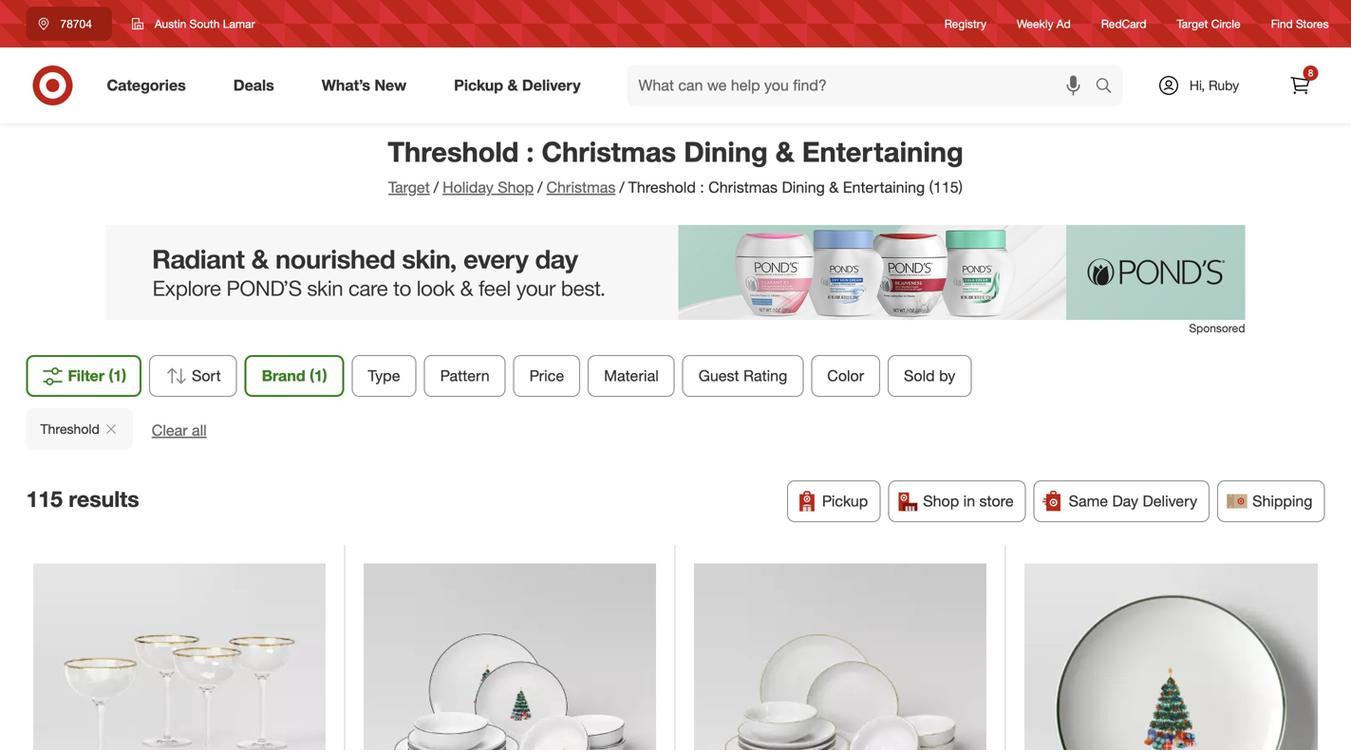 Task type: vqa. For each thing, say whether or not it's contained in the screenshot.
cat
no



Task type: describe. For each thing, give the bounding box(es) containing it.
pattern button
[[424, 355, 506, 397]]

ruby
[[1209, 77, 1240, 94]]

(1) for brand (1)
[[310, 367, 327, 385]]

by
[[939, 367, 956, 385]]

filter (1) button
[[26, 355, 142, 397]]

south
[[190, 17, 220, 31]]

austin south lamar
[[155, 17, 255, 31]]

sort
[[192, 367, 221, 385]]

redcard link
[[1101, 16, 1147, 32]]

78704 button
[[26, 7, 112, 41]]

price
[[530, 367, 564, 385]]

search button
[[1087, 65, 1133, 110]]

2 / from the left
[[538, 178, 543, 197]]

search
[[1087, 78, 1133, 96]]

same day delivery
[[1069, 492, 1198, 511]]

115 results
[[26, 486, 139, 513]]

(1) for filter (1)
[[109, 367, 126, 385]]

clear all button
[[152, 420, 207, 442]]

shop in store
[[923, 492, 1014, 511]]

sold by button
[[888, 355, 972, 397]]

rating
[[744, 367, 788, 385]]

same
[[1069, 492, 1108, 511]]

weekly ad link
[[1017, 16, 1071, 32]]

shop in store button
[[888, 481, 1026, 522]]

1 horizontal spatial dining
[[782, 178, 825, 197]]

stores
[[1296, 17, 1329, 31]]

pickup for pickup
[[822, 492, 868, 511]]

1 horizontal spatial :
[[700, 178, 704, 197]]

115
[[26, 486, 63, 513]]

find
[[1271, 17, 1293, 31]]

0 vertical spatial dining
[[684, 135, 768, 169]]

1 vertical spatial entertaining
[[843, 178, 925, 197]]

1 / from the left
[[434, 178, 439, 197]]

pickup for pickup & delivery
[[454, 76, 503, 95]]

target link
[[388, 178, 430, 197]]

sort button
[[149, 355, 237, 397]]

deals link
[[217, 65, 298, 106]]

guest rating button
[[683, 355, 804, 397]]

all
[[192, 421, 207, 440]]

new
[[375, 76, 407, 95]]

find stores
[[1271, 17, 1329, 31]]

in
[[964, 492, 976, 511]]

type
[[368, 367, 400, 385]]

1 vertical spatial &
[[776, 135, 795, 169]]

guest
[[699, 367, 739, 385]]

find stores link
[[1271, 16, 1329, 32]]

results
[[69, 486, 139, 513]]

day
[[1113, 492, 1139, 511]]

clear
[[152, 421, 188, 440]]

2 horizontal spatial &
[[829, 178, 839, 197]]

2 horizontal spatial threshold
[[628, 178, 696, 197]]

ad
[[1057, 17, 1071, 31]]



Task type: locate. For each thing, give the bounding box(es) containing it.
guest rating
[[699, 367, 788, 385]]

deals
[[233, 76, 274, 95]]

threshold down 'filter (1)' button in the left of the page
[[40, 421, 100, 437]]

what's new
[[322, 76, 407, 95]]

shop inside the threshold : christmas dining & entertaining target / holiday shop / christmas / threshold : christmas dining & entertaining (115)
[[498, 178, 534, 197]]

threshold right christmas link
[[628, 178, 696, 197]]

threshold
[[388, 135, 519, 169], [628, 178, 696, 197], [40, 421, 100, 437]]

what's
[[322, 76, 370, 95]]

0 horizontal spatial pickup
[[454, 76, 503, 95]]

color
[[828, 367, 864, 385]]

shipping
[[1253, 492, 1313, 511]]

target circle link
[[1177, 16, 1241, 32]]

(1) right "filter"
[[109, 367, 126, 385]]

threshold up holiday
[[388, 135, 519, 169]]

0 horizontal spatial /
[[434, 178, 439, 197]]

circle
[[1212, 17, 1241, 31]]

target left circle
[[1177, 17, 1208, 31]]

0 horizontal spatial delivery
[[522, 76, 581, 95]]

pickup & delivery
[[454, 76, 581, 95]]

0 vertical spatial &
[[508, 76, 518, 95]]

12pc christmas dinnerware set white - threshold™ image
[[364, 564, 656, 750], [364, 564, 656, 750]]

what's new link
[[306, 65, 430, 106]]

threshold for threshold
[[40, 421, 100, 437]]

threshold button
[[26, 408, 133, 450]]

1 horizontal spatial &
[[776, 135, 795, 169]]

1 vertical spatial shop
[[923, 492, 959, 511]]

christmas link
[[547, 178, 616, 197]]

material
[[604, 367, 659, 385]]

0 vertical spatial delivery
[[522, 76, 581, 95]]

0 horizontal spatial (1)
[[109, 367, 126, 385]]

christmas dining app plate white - threshold™ image
[[1025, 564, 1318, 750], [1025, 564, 1318, 750]]

entertaining down what can we help you find? suggestions appear below search field
[[802, 135, 964, 169]]

0 vertical spatial threshold
[[388, 135, 519, 169]]

1 vertical spatial threshold
[[628, 178, 696, 197]]

entertaining left (115)
[[843, 178, 925, 197]]

categories link
[[91, 65, 210, 106]]

registry
[[945, 17, 987, 31]]

What can we help you find? suggestions appear below search field
[[627, 65, 1100, 106]]

delivery for pickup & delivery
[[522, 76, 581, 95]]

1 horizontal spatial (1)
[[310, 367, 327, 385]]

pickup inside "button"
[[822, 492, 868, 511]]

0 horizontal spatial target
[[388, 178, 430, 197]]

sponsored
[[1189, 321, 1246, 335]]

0 horizontal spatial threshold
[[40, 421, 100, 437]]

0 horizontal spatial &
[[508, 76, 518, 95]]

holiday shop link
[[443, 178, 534, 197]]

filter (1)
[[68, 367, 126, 385]]

pickup & delivery link
[[438, 65, 605, 106]]

lamar
[[223, 17, 255, 31]]

0 horizontal spatial shop
[[498, 178, 534, 197]]

0 vertical spatial :
[[527, 135, 534, 169]]

target
[[1177, 17, 1208, 31], [388, 178, 430, 197]]

target inside the threshold : christmas dining & entertaining target / holiday shop / christmas / threshold : christmas dining & entertaining (115)
[[388, 178, 430, 197]]

delivery inside button
[[1143, 492, 1198, 511]]

shop left in
[[923, 492, 959, 511]]

shipping button
[[1218, 481, 1325, 522]]

same day delivery button
[[1034, 481, 1210, 522]]

price button
[[513, 355, 580, 397]]

dining
[[684, 135, 768, 169], [782, 178, 825, 197]]

sold by
[[904, 367, 956, 385]]

: up advertisement "region"
[[700, 178, 704, 197]]

1 vertical spatial target
[[388, 178, 430, 197]]

entertaining
[[802, 135, 964, 169], [843, 178, 925, 197]]

shop right holiday
[[498, 178, 534, 197]]

christmas
[[542, 135, 676, 169], [547, 178, 616, 197], [709, 178, 778, 197]]

threshold inside button
[[40, 421, 100, 437]]

weekly
[[1017, 17, 1054, 31]]

austin south lamar button
[[120, 7, 267, 41]]

filter
[[68, 367, 105, 385]]

shop
[[498, 178, 534, 197], [923, 492, 959, 511]]

delivery
[[522, 76, 581, 95], [1143, 492, 1198, 511]]

type button
[[352, 355, 417, 397]]

1 horizontal spatial target
[[1177, 17, 1208, 31]]

78704
[[60, 17, 92, 31]]

: up holiday shop link
[[527, 135, 534, 169]]

0 vertical spatial target
[[1177, 17, 1208, 31]]

pattern
[[440, 367, 490, 385]]

store
[[980, 492, 1014, 511]]

0 horizontal spatial :
[[527, 135, 534, 169]]

(1) right brand
[[310, 367, 327, 385]]

1 horizontal spatial /
[[538, 178, 543, 197]]

holiday
[[443, 178, 494, 197]]

/
[[434, 178, 439, 197], [538, 178, 543, 197], [620, 178, 625, 197]]

1 vertical spatial delivery
[[1143, 492, 1198, 511]]

material button
[[588, 355, 675, 397]]

hi, ruby
[[1190, 77, 1240, 94]]

categories
[[107, 76, 186, 95]]

1 (1) from the left
[[109, 367, 126, 385]]

1 vertical spatial dining
[[782, 178, 825, 197]]

weekly ad
[[1017, 17, 1071, 31]]

sold
[[904, 367, 935, 385]]

2 vertical spatial &
[[829, 178, 839, 197]]

(1) inside button
[[109, 367, 126, 385]]

8 link
[[1280, 65, 1322, 106]]

0 vertical spatial entertaining
[[802, 135, 964, 169]]

pickup button
[[787, 481, 881, 522]]

1 horizontal spatial delivery
[[1143, 492, 1198, 511]]

&
[[508, 76, 518, 95], [776, 135, 795, 169], [829, 178, 839, 197]]

/ right target link
[[434, 178, 439, 197]]

hi,
[[1190, 77, 1205, 94]]

0 vertical spatial pickup
[[454, 76, 503, 95]]

4pc cocktail wine glass set gold - threshold™ image
[[33, 564, 326, 750], [33, 564, 326, 750]]

1 horizontal spatial threshold
[[388, 135, 519, 169]]

brand
[[262, 367, 305, 385]]

0 horizontal spatial dining
[[684, 135, 768, 169]]

(1)
[[109, 367, 126, 385], [310, 367, 327, 385]]

(115)
[[930, 178, 963, 197]]

threshold for threshold : christmas dining & entertaining target / holiday shop / christmas / threshold : christmas dining & entertaining (115)
[[388, 135, 519, 169]]

1 vertical spatial :
[[700, 178, 704, 197]]

1 horizontal spatial shop
[[923, 492, 959, 511]]

3 / from the left
[[620, 178, 625, 197]]

12pc christmas dinnerware set gold - threshold™ image
[[694, 564, 987, 750], [694, 564, 987, 750]]

shop inside button
[[923, 492, 959, 511]]

advertisement region
[[106, 225, 1246, 320]]

2 horizontal spatial /
[[620, 178, 625, 197]]

registry link
[[945, 16, 987, 32]]

threshold : christmas dining & entertaining target / holiday shop / christmas / threshold : christmas dining & entertaining (115)
[[388, 135, 964, 197]]

0 vertical spatial shop
[[498, 178, 534, 197]]

brand (1)
[[262, 367, 327, 385]]

target left holiday
[[388, 178, 430, 197]]

redcard
[[1101, 17, 1147, 31]]

& inside pickup & delivery link
[[508, 76, 518, 95]]

:
[[527, 135, 534, 169], [700, 178, 704, 197]]

/ right christmas link
[[620, 178, 625, 197]]

1 vertical spatial pickup
[[822, 492, 868, 511]]

austin
[[155, 17, 186, 31]]

1 horizontal spatial pickup
[[822, 492, 868, 511]]

clear all
[[152, 421, 207, 440]]

delivery for same day delivery
[[1143, 492, 1198, 511]]

2 (1) from the left
[[310, 367, 327, 385]]

2 vertical spatial threshold
[[40, 421, 100, 437]]

color button
[[811, 355, 880, 397]]

target circle
[[1177, 17, 1241, 31]]

/ left christmas link
[[538, 178, 543, 197]]

8
[[1309, 67, 1314, 79]]



